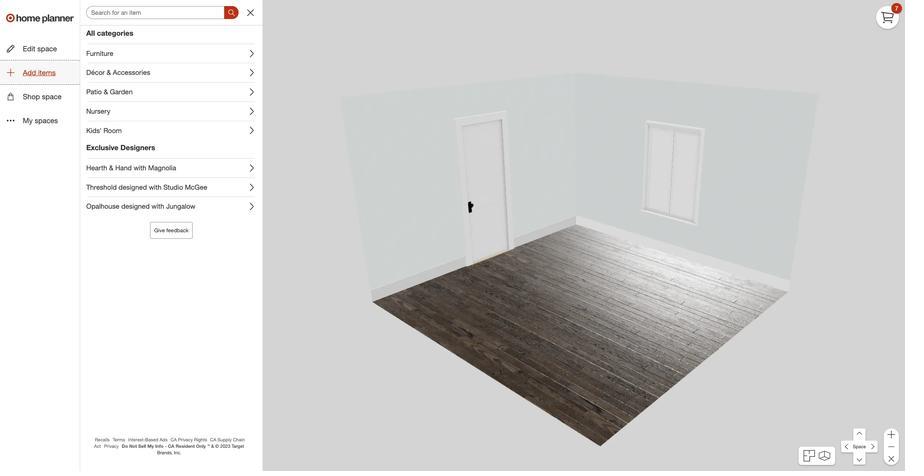 Task type: locate. For each thing, give the bounding box(es) containing it.
with right hand
[[134, 163, 146, 172]]

™
[[207, 443, 210, 449]]

furniture button
[[80, 44, 263, 63]]

terms link
[[113, 437, 125, 442]]

edit
[[23, 44, 35, 53]]

opalhouse designed with jungalow
[[86, 202, 195, 210]]

sell
[[138, 443, 146, 449]]

1 horizontal spatial my
[[147, 443, 154, 449]]

with for jungalow
[[152, 202, 164, 210]]

&
[[107, 68, 111, 77], [104, 87, 108, 96], [109, 163, 113, 172], [211, 443, 214, 449]]

studio
[[163, 183, 183, 191]]

act
[[94, 443, 101, 449]]

designed down hearth & hand with magnolia
[[119, 183, 147, 191]]

tilt camera up 30° image
[[854, 428, 866, 441]]

add items button
[[0, 61, 80, 84]]

space
[[37, 44, 57, 53], [42, 92, 62, 101]]

0 vertical spatial designed
[[119, 183, 147, 191]]

do not sell my info - ca resident only link
[[122, 443, 206, 449]]

jungalow
[[166, 202, 195, 210]]

categories
[[97, 29, 133, 37]]

edit space button
[[0, 37, 80, 60]]

items
[[38, 68, 56, 77]]

ca
[[171, 437, 177, 442], [210, 437, 216, 442], [168, 443, 174, 449]]

1 horizontal spatial privacy
[[178, 437, 193, 442]]

1 vertical spatial designed
[[121, 202, 150, 210]]

0 vertical spatial my
[[23, 116, 33, 125]]

privacy up resident in the left bottom of the page
[[178, 437, 193, 442]]

garden
[[110, 87, 133, 96]]

privacy down terms link
[[104, 443, 119, 449]]

furniture
[[86, 49, 113, 57]]

ca supply chain act
[[94, 437, 245, 449]]

privacy link
[[104, 443, 119, 449]]

décor & accessories button
[[80, 63, 263, 82]]

spaces
[[35, 116, 58, 125]]

threshold
[[86, 183, 117, 191]]

feedback
[[166, 227, 189, 233]]

opalhouse
[[86, 202, 119, 210]]

accessories
[[113, 68, 150, 77]]

& right décor
[[107, 68, 111, 77]]

2 vertical spatial with
[[152, 202, 164, 210]]

exclusive designers
[[86, 143, 155, 152]]

-
[[165, 443, 167, 449]]

1 vertical spatial space
[[42, 92, 62, 101]]

room
[[103, 126, 122, 134]]

designed inside threshold designed with studio mcgee button
[[119, 183, 147, 191]]

ads
[[160, 437, 168, 442]]

privacy
[[178, 437, 193, 442], [104, 443, 119, 449]]

with
[[134, 163, 146, 172], [149, 183, 162, 191], [152, 202, 164, 210]]

with left studio
[[149, 183, 162, 191]]

décor & accessories
[[86, 68, 150, 77]]

designed inside opalhouse designed with jungalow button
[[121, 202, 150, 210]]

edit space
[[23, 44, 57, 53]]

designed
[[119, 183, 147, 191], [121, 202, 150, 210]]

designed down threshold designed with studio mcgee
[[121, 202, 150, 210]]

designed for opalhouse
[[121, 202, 150, 210]]

0 vertical spatial with
[[134, 163, 146, 172]]

pan camera right 30° image
[[866, 440, 878, 453]]

& right the "™"
[[211, 443, 214, 449]]

not
[[129, 443, 137, 449]]

space right shop
[[42, 92, 62, 101]]

ca inside ca supply chain act
[[210, 437, 216, 442]]

hearth
[[86, 163, 107, 172]]

my left spaces
[[23, 116, 33, 125]]

recalls
[[95, 437, 110, 442]]

with inside button
[[149, 183, 162, 191]]

tilt camera down 30° image
[[854, 453, 866, 465]]

threshold designed with studio mcgee
[[86, 183, 207, 191]]

my
[[23, 116, 33, 125], [147, 443, 154, 449]]

give
[[154, 227, 165, 233]]

ca right -
[[168, 443, 174, 449]]

space right edit
[[37, 44, 57, 53]]

ca up privacy do not sell my info - ca resident only ™ & © 2023
[[171, 437, 177, 442]]

0 vertical spatial space
[[37, 44, 57, 53]]

with down threshold designed with studio mcgee
[[152, 202, 164, 210]]

1 vertical spatial with
[[149, 183, 162, 191]]

mcgee
[[185, 183, 207, 191]]

& right the patio
[[104, 87, 108, 96]]

ca up ©
[[210, 437, 216, 442]]

1 vertical spatial privacy
[[104, 443, 119, 449]]

& for patio
[[104, 87, 108, 96]]

kids' room
[[86, 126, 122, 134]]

recalls terms interest-based ads ca privacy rights
[[95, 437, 207, 442]]

2023
[[220, 443, 230, 449]]

0 horizontal spatial my
[[23, 116, 33, 125]]

recalls link
[[95, 437, 110, 442]]

opalhouse designed with jungalow button
[[80, 197, 263, 216]]

space for shop space
[[42, 92, 62, 101]]

& left hand
[[109, 163, 113, 172]]

target
[[232, 443, 244, 449]]

kids' room button
[[80, 121, 263, 140]]

space for edit space
[[37, 44, 57, 53]]

my down recalls terms interest-based ads ca privacy rights
[[147, 443, 154, 449]]

terms
[[113, 437, 125, 442]]

info
[[155, 443, 164, 449]]



Task type: vqa. For each thing, say whether or not it's contained in the screenshot.
"THE"
no



Task type: describe. For each thing, give the bounding box(es) containing it.
shop space
[[23, 92, 62, 101]]

all
[[86, 29, 95, 37]]

rights
[[194, 437, 207, 442]]

hand
[[115, 163, 132, 172]]

interest-based ads link
[[128, 437, 168, 442]]

ca privacy rights link
[[171, 437, 207, 442]]

add items
[[23, 68, 56, 77]]

1 vertical spatial my
[[147, 443, 154, 449]]

give feedback button
[[150, 222, 193, 239]]

décor
[[86, 68, 105, 77]]

shop
[[23, 92, 40, 101]]

my spaces button
[[0, 109, 80, 132]]

nursery
[[86, 107, 110, 115]]

my inside button
[[23, 116, 33, 125]]

exclusive
[[86, 143, 119, 152]]

do
[[122, 443, 128, 449]]

inc.
[[174, 450, 181, 455]]

& for décor
[[107, 68, 111, 77]]

designers
[[121, 143, 155, 152]]

hearth & hand with magnolia button
[[80, 159, 263, 177]]

chain
[[233, 437, 245, 442]]

give feedback
[[154, 227, 189, 233]]

interest-
[[128, 437, 145, 442]]

my spaces
[[23, 116, 58, 125]]

home planner landing page image
[[6, 6, 74, 30]]

7
[[895, 4, 899, 12]]

kids'
[[86, 126, 102, 134]]

with for studio
[[149, 183, 162, 191]]

nursery button
[[80, 102, 263, 121]]

all categories
[[86, 29, 133, 37]]

Search for an item search field
[[86, 6, 239, 19]]

ca supply chain act link
[[94, 437, 245, 449]]

designed for threshold
[[119, 183, 147, 191]]

based
[[145, 437, 158, 442]]

pan camera left 30° image
[[842, 440, 854, 453]]

supply
[[218, 437, 232, 442]]

threshold designed with studio mcgee button
[[80, 178, 263, 197]]

top view button icon image
[[804, 450, 816, 462]]

patio & garden button
[[80, 83, 263, 101]]

©
[[215, 443, 219, 449]]

space
[[853, 444, 866, 449]]

magnolia
[[148, 163, 176, 172]]

target brands, inc.
[[157, 443, 244, 455]]

privacy do not sell my info - ca resident only ™ & © 2023
[[104, 443, 230, 449]]

front view button icon image
[[819, 451, 831, 461]]

add
[[23, 68, 36, 77]]

shop space button
[[0, 85, 80, 108]]

& for hearth
[[109, 163, 113, 172]]

0 vertical spatial privacy
[[178, 437, 193, 442]]

hearth & hand with magnolia
[[86, 163, 176, 172]]

only
[[196, 443, 206, 449]]

7 button
[[877, 3, 902, 29]]

patio & garden
[[86, 87, 133, 96]]

resident
[[176, 443, 195, 449]]

brands,
[[157, 450, 173, 455]]

0 horizontal spatial privacy
[[104, 443, 119, 449]]

patio
[[86, 87, 102, 96]]



